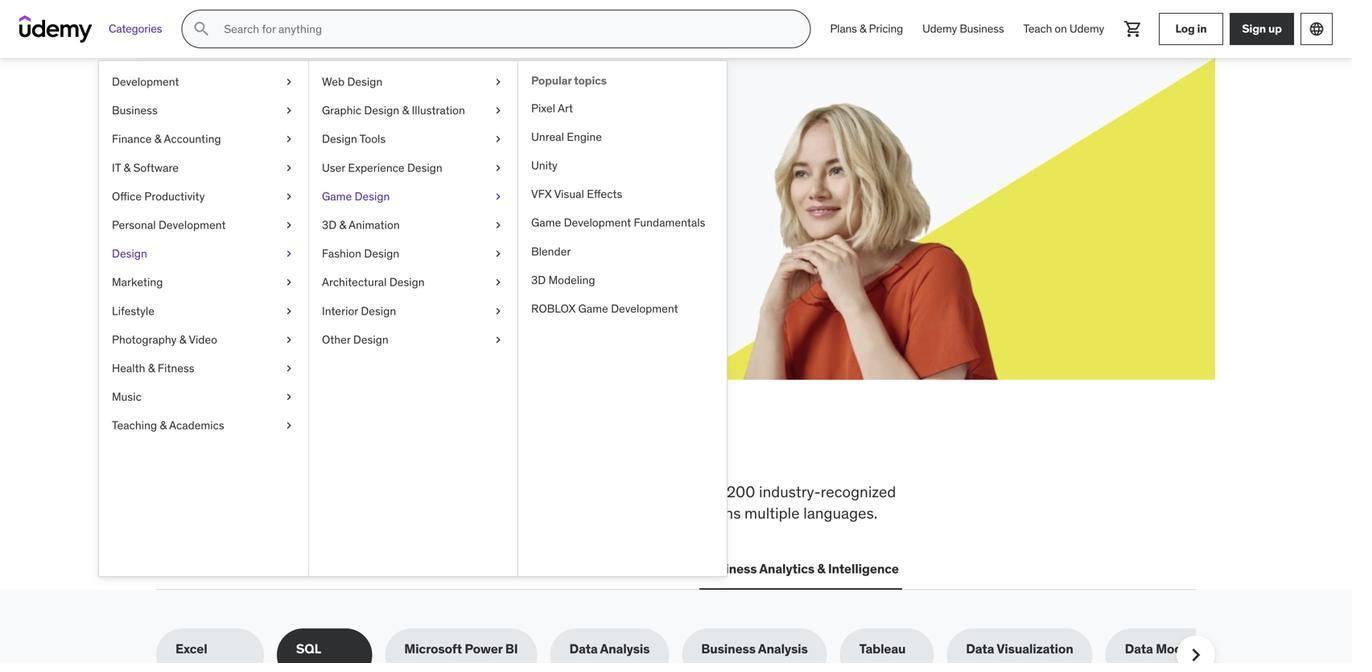 Task type: vqa. For each thing, say whether or not it's contained in the screenshot.
multiple
yes



Task type: locate. For each thing, give the bounding box(es) containing it.
modeling inside topic filters element
[[1156, 641, 1212, 657]]

data left 'visualization'
[[966, 641, 994, 657]]

1 horizontal spatial in
[[1197, 21, 1207, 36]]

lifestyle
[[112, 304, 154, 318]]

data inside button
[[490, 561, 518, 577]]

including
[[514, 482, 576, 501]]

xsmall image for other design
[[492, 332, 505, 348]]

analytics
[[759, 561, 815, 577]]

xsmall image inside teaching & academics "link"
[[283, 418, 295, 434]]

with
[[342, 168, 367, 184]]

sign up
[[1242, 21, 1282, 36]]

1 horizontal spatial udemy
[[1070, 21, 1104, 36]]

& down web design link
[[402, 103, 409, 118]]

xsmall image for photography & video
[[283, 332, 295, 348]]

roblox
[[531, 301, 576, 316]]

xsmall image inside finance & accounting link
[[283, 131, 295, 147]]

& right the analytics
[[817, 561, 825, 577]]

it up office
[[112, 160, 121, 175]]

need
[[423, 429, 501, 471]]

1 analysis from the left
[[600, 641, 650, 657]]

xsmall image for finance & accounting
[[283, 131, 295, 147]]

business for business
[[112, 103, 158, 118]]

development for web development
[[189, 561, 270, 577]]

3d inside game design element
[[531, 273, 546, 287]]

development down certifications, at the bottom left of page
[[189, 561, 270, 577]]

blender
[[531, 244, 571, 259]]

categories button
[[99, 10, 172, 48]]

spans
[[700, 504, 741, 523]]

xsmall image inside design tools link
[[492, 131, 505, 147]]

xsmall image inside personal development link
[[283, 217, 295, 233]]

xsmall image for design tools
[[492, 131, 505, 147]]

vfx
[[531, 187, 552, 201]]

udemy business link
[[913, 10, 1014, 48]]

xsmall image inside "architectural design" link
[[492, 275, 505, 290]]

xsmall image for game design
[[492, 189, 505, 204]]

xsmall image for it & software
[[283, 160, 295, 176]]

1 vertical spatial skills
[[344, 482, 379, 501]]

submit search image
[[192, 19, 211, 39]]

certifications
[[303, 561, 384, 577]]

future
[[397, 128, 475, 161]]

it left 'certifications'
[[289, 561, 300, 577]]

development down office productivity link
[[159, 218, 226, 232]]

1 vertical spatial web
[[159, 561, 187, 577]]

effects
[[587, 187, 622, 201]]

xsmall image inside fashion design link
[[492, 246, 505, 262]]

xsmall image inside 'interior design' link
[[492, 303, 505, 319]]

xsmall image inside web design link
[[492, 74, 505, 90]]

blender link
[[518, 237, 727, 266]]

design for architectural
[[389, 275, 425, 289]]

1 horizontal spatial game
[[531, 215, 561, 230]]

game down with
[[322, 189, 352, 204]]

design down interior design
[[353, 332, 389, 347]]

health
[[112, 361, 145, 375]]

1 horizontal spatial web
[[322, 74, 345, 89]]

xsmall image for marketing
[[283, 275, 295, 290]]

xsmall image inside development link
[[283, 74, 295, 90]]

0 horizontal spatial in
[[507, 429, 538, 471]]

1 horizontal spatial modeling
[[1156, 641, 1212, 657]]

1 horizontal spatial it
[[289, 561, 300, 577]]

development inside button
[[189, 561, 270, 577]]

xsmall image inside other design link
[[492, 332, 505, 348]]

design
[[347, 74, 383, 89], [364, 103, 399, 118], [322, 132, 357, 146], [407, 160, 443, 175], [355, 189, 390, 204], [112, 246, 147, 261], [364, 246, 399, 261], [389, 275, 425, 289], [361, 304, 396, 318], [353, 332, 389, 347]]

1 vertical spatial modeling
[[1156, 641, 1212, 657]]

xsmall image inside office productivity link
[[283, 189, 295, 204]]

xsmall image inside graphic design & illustration link
[[492, 103, 505, 118]]

marketing
[[112, 275, 163, 289]]

3d for 3d modeling
[[531, 273, 546, 287]]

roblox game development link
[[518, 295, 727, 323]]

business inside button
[[703, 561, 757, 577]]

pixel
[[531, 101, 555, 115]]

3d up the fashion
[[322, 218, 337, 232]]

1 vertical spatial game
[[531, 215, 561, 230]]

1 vertical spatial it
[[289, 561, 300, 577]]

1 horizontal spatial your
[[333, 128, 392, 161]]

2 analysis from the left
[[758, 641, 808, 657]]

finance
[[112, 132, 152, 146]]

0 vertical spatial for
[[291, 128, 329, 161]]

teach
[[1023, 21, 1052, 36]]

modeling inside game design element
[[549, 273, 595, 287]]

skills up supports
[[344, 482, 379, 501]]

power
[[465, 641, 503, 657]]

& for teaching & academics
[[160, 418, 167, 433]]

teach on udemy link
[[1014, 10, 1114, 48]]

& for photography & video
[[179, 332, 186, 347]]

log
[[1176, 21, 1195, 36]]

0 vertical spatial 3d
[[322, 218, 337, 232]]

business inside topic filters element
[[701, 641, 756, 657]]

communication button
[[584, 550, 686, 589]]

data left next image
[[1125, 641, 1153, 657]]

tools
[[360, 132, 386, 146]]

it inside the it & software link
[[112, 160, 121, 175]]

0 vertical spatial your
[[333, 128, 392, 161]]

&
[[860, 21, 866, 36], [402, 103, 409, 118], [154, 132, 161, 146], [124, 160, 131, 175], [339, 218, 346, 232], [179, 332, 186, 347], [148, 361, 155, 375], [160, 418, 167, 433], [817, 561, 825, 577]]

0 horizontal spatial web
[[159, 561, 187, 577]]

3d down blender
[[531, 273, 546, 287]]

xsmall image inside the it & software link
[[283, 160, 295, 176]]

design up graphic
[[347, 74, 383, 89]]

finance & accounting link
[[99, 125, 308, 154]]

interior design
[[322, 304, 396, 318]]

1 vertical spatial in
[[507, 429, 538, 471]]

design down design tools link
[[407, 160, 443, 175]]

pixel art
[[531, 101, 573, 115]]

design tools link
[[309, 125, 518, 154]]

xsmall image inside 3d & animation link
[[492, 217, 505, 233]]

architectural
[[322, 275, 387, 289]]

0 horizontal spatial modeling
[[549, 273, 595, 287]]

xsmall image
[[283, 74, 295, 90], [283, 103, 295, 118], [492, 131, 505, 147], [283, 217, 295, 233], [283, 275, 295, 290], [283, 332, 295, 348], [492, 332, 505, 348], [283, 418, 295, 434]]

xsmall image for architectural design
[[492, 275, 505, 290]]

visual
[[554, 187, 584, 201]]

to
[[382, 482, 396, 501]]

it inside it certifications button
[[289, 561, 300, 577]]

xsmall image inside health & fitness link
[[283, 361, 295, 376]]

at
[[474, 168, 486, 184]]

0 horizontal spatial udemy
[[923, 21, 957, 36]]

technical
[[399, 482, 462, 501]]

skills up workplace at the bottom of page
[[267, 429, 354, 471]]

0 horizontal spatial for
[[291, 128, 329, 161]]

unreal engine
[[531, 130, 602, 144]]

3d
[[322, 218, 337, 232], [531, 273, 546, 287]]

data science button
[[486, 550, 572, 589]]

xsmall image for 3d & animation
[[492, 217, 505, 233]]

data for data science
[[490, 561, 518, 577]]

& right plans
[[860, 21, 866, 36]]

web inside button
[[159, 561, 187, 577]]

& up the fashion
[[339, 218, 346, 232]]

marketing link
[[99, 268, 308, 297]]

0 vertical spatial game
[[322, 189, 352, 204]]

1 horizontal spatial analysis
[[758, 641, 808, 657]]

xsmall image for health & fitness
[[283, 361, 295, 376]]

graphic design & illustration link
[[309, 96, 518, 125]]

xsmall image inside lifestyle "link"
[[283, 303, 295, 319]]

web down certifications, at the bottom left of page
[[159, 561, 187, 577]]

design down architectural design
[[361, 304, 396, 318]]

& inside button
[[817, 561, 825, 577]]

udemy right pricing
[[923, 21, 957, 36]]

business for business analysis
[[701, 641, 756, 657]]

design up tools
[[364, 103, 399, 118]]

& right teaching
[[160, 418, 167, 433]]

through
[[256, 186, 301, 202]]

experience
[[348, 160, 405, 175]]

game down vfx
[[531, 215, 561, 230]]

xsmall image inside marketing link
[[283, 275, 295, 290]]

0 horizontal spatial analysis
[[600, 641, 650, 657]]

it
[[112, 160, 121, 175], [289, 561, 300, 577]]

sign
[[1242, 21, 1266, 36]]

1 vertical spatial your
[[261, 168, 285, 184]]

web up graphic
[[322, 74, 345, 89]]

1 horizontal spatial 3d
[[531, 273, 546, 287]]

0 horizontal spatial it
[[112, 160, 121, 175]]

web for web development
[[159, 561, 187, 577]]

& inside "link"
[[160, 418, 167, 433]]

udemy business
[[923, 21, 1004, 36]]

in right the "log"
[[1197, 21, 1207, 36]]

choose a language image
[[1309, 21, 1325, 37]]

2 vertical spatial game
[[578, 301, 608, 316]]

microsoft
[[404, 641, 462, 657]]

over
[[694, 482, 723, 501]]

for up and
[[671, 482, 690, 501]]

for inside skills for your future expand your potential with a course. starting at just $12.99 through dec 15.
[[291, 128, 329, 161]]

multiple
[[745, 504, 800, 523]]

analysis
[[600, 641, 650, 657], [758, 641, 808, 657]]

design for graphic
[[364, 103, 399, 118]]

xsmall image
[[492, 74, 505, 90], [492, 103, 505, 118], [283, 131, 295, 147], [283, 160, 295, 176], [492, 160, 505, 176], [283, 189, 295, 204], [492, 189, 505, 204], [492, 217, 505, 233], [283, 246, 295, 262], [492, 246, 505, 262], [492, 275, 505, 290], [283, 303, 295, 319], [492, 303, 505, 319], [283, 361, 295, 376], [283, 389, 295, 405]]

xsmall image inside design link
[[283, 246, 295, 262]]

game design element
[[518, 61, 727, 576]]

& right 'health'
[[148, 361, 155, 375]]

teaching
[[112, 418, 157, 433]]

potential
[[288, 168, 339, 184]]

xsmall image for interior design
[[492, 303, 505, 319]]

other
[[322, 332, 351, 347]]

topic filters element
[[156, 629, 1232, 663]]

0 vertical spatial web
[[322, 74, 345, 89]]

xsmall image inside "game design" link
[[492, 189, 505, 204]]

xsmall image for music
[[283, 389, 295, 405]]

0 horizontal spatial your
[[261, 168, 285, 184]]

data left science
[[490, 561, 518, 577]]

0 vertical spatial it
[[112, 160, 121, 175]]

xsmall image inside the music link
[[283, 389, 295, 405]]

design down animation
[[364, 246, 399, 261]]

graphic design & illustration
[[322, 103, 465, 118]]

xsmall image for graphic design & illustration
[[492, 103, 505, 118]]

udemy right on at the right top of the page
[[1070, 21, 1104, 36]]

our
[[253, 504, 275, 523]]

data for data modeling
[[1125, 641, 1153, 657]]

fashion design link
[[309, 240, 518, 268]]

1 horizontal spatial for
[[671, 482, 690, 501]]

popular
[[531, 73, 572, 88]]

design for web
[[347, 74, 383, 89]]

0 vertical spatial modeling
[[549, 273, 595, 287]]

xsmall image inside business link
[[283, 103, 295, 118]]

plans & pricing
[[830, 21, 903, 36]]

development down effects
[[564, 215, 631, 230]]

0 horizontal spatial game
[[322, 189, 352, 204]]

workplace
[[271, 482, 341, 501]]

in up including
[[507, 429, 538, 471]]

xsmall image inside the user experience design link
[[492, 160, 505, 176]]

xsmall image inside photography & video link
[[283, 332, 295, 348]]

music link
[[99, 383, 308, 411]]

3d & animation
[[322, 218, 400, 232]]

& up office
[[124, 160, 131, 175]]

development down 3d modeling link
[[611, 301, 678, 316]]

design for interior
[[361, 304, 396, 318]]

design down a
[[355, 189, 390, 204]]

covering critical workplace skills to technical topics, including prep content for over 200 industry-recognized certifications, our catalog supports well-rounded professional development and spans multiple languages.
[[156, 482, 896, 523]]

unity link
[[518, 151, 727, 180]]

architectural design
[[322, 275, 425, 289]]

& left video
[[179, 332, 186, 347]]

xsmall image for teaching & academics
[[283, 418, 295, 434]]

skills
[[267, 429, 354, 471], [344, 482, 379, 501]]

design down fashion design link
[[389, 275, 425, 289]]

game right roblox
[[578, 301, 608, 316]]

data right bi
[[569, 641, 598, 657]]

business
[[960, 21, 1004, 36], [112, 103, 158, 118], [703, 561, 757, 577], [701, 641, 756, 657]]

teaching & academics link
[[99, 411, 308, 440]]

for up potential
[[291, 128, 329, 161]]

xsmall image for fashion design
[[492, 246, 505, 262]]

& right finance
[[154, 132, 161, 146]]

0 vertical spatial in
[[1197, 21, 1207, 36]]

0 horizontal spatial 3d
[[322, 218, 337, 232]]

video
[[189, 332, 217, 347]]

development down the 'categories' dropdown button
[[112, 74, 179, 89]]

1 vertical spatial for
[[671, 482, 690, 501]]

sql
[[296, 641, 321, 657]]

1 vertical spatial 3d
[[531, 273, 546, 287]]



Task type: describe. For each thing, give the bounding box(es) containing it.
a
[[370, 168, 377, 184]]

lifestyle link
[[99, 297, 308, 325]]

photography & video link
[[99, 325, 308, 354]]

development for personal development
[[159, 218, 226, 232]]

communication
[[588, 561, 683, 577]]

fitness
[[158, 361, 194, 375]]

industry-
[[759, 482, 821, 501]]

popular topics
[[531, 73, 607, 88]]

leadership
[[404, 561, 470, 577]]

design down personal
[[112, 246, 147, 261]]

3d modeling
[[531, 273, 595, 287]]

game for game design
[[322, 189, 352, 204]]

3d & animation link
[[309, 211, 518, 240]]

up
[[1269, 21, 1282, 36]]

game design link
[[309, 182, 518, 211]]

sign up link
[[1230, 13, 1294, 45]]

design for fashion
[[364, 246, 399, 261]]

productivity
[[144, 189, 205, 204]]

xsmall image for office productivity
[[283, 189, 295, 204]]

plans
[[830, 21, 857, 36]]

modeling for data modeling
[[1156, 641, 1212, 657]]

in inside log in link
[[1197, 21, 1207, 36]]

shopping cart with 0 items image
[[1124, 19, 1143, 39]]

& for 3d & animation
[[339, 218, 346, 232]]

$12.99
[[214, 186, 253, 202]]

modeling for 3d modeling
[[549, 273, 595, 287]]

data for data analysis
[[569, 641, 598, 657]]

dec
[[305, 186, 327, 202]]

data analysis
[[569, 641, 650, 657]]

you
[[360, 429, 417, 471]]

& for it & software
[[124, 160, 131, 175]]

accounting
[[164, 132, 221, 146]]

xsmall image for personal development
[[283, 217, 295, 233]]

personal development link
[[99, 211, 308, 240]]

professional
[[491, 504, 575, 523]]

academics
[[169, 418, 224, 433]]

on
[[1055, 21, 1067, 36]]

& for health & fitness
[[148, 361, 155, 375]]

fundamentals
[[634, 215, 706, 230]]

1 udemy from the left
[[923, 21, 957, 36]]

next image
[[1183, 642, 1209, 663]]

content
[[615, 482, 668, 501]]

it certifications button
[[286, 550, 388, 589]]

it for it & software
[[112, 160, 121, 175]]

fashion
[[322, 246, 361, 261]]

tableau
[[859, 641, 906, 657]]

xsmall image for development
[[283, 74, 295, 90]]

business analysis
[[701, 641, 808, 657]]

analysis for data analysis
[[600, 641, 650, 657]]

skills inside covering critical workplace skills to technical topics, including prep content for over 200 industry-recognized certifications, our catalog supports well-rounded professional development and spans multiple languages.
[[344, 482, 379, 501]]

one
[[544, 429, 602, 471]]

design link
[[99, 240, 308, 268]]

& for plans & pricing
[[860, 21, 866, 36]]

office productivity
[[112, 189, 205, 204]]

business for business analytics & intelligence
[[703, 561, 757, 577]]

graphic
[[322, 103, 361, 118]]

data visualization
[[966, 641, 1074, 657]]

starting
[[425, 168, 471, 184]]

health & fitness
[[112, 361, 194, 375]]

office
[[112, 189, 142, 204]]

teach on udemy
[[1023, 21, 1104, 36]]

unity
[[531, 158, 558, 173]]

categories
[[109, 21, 162, 36]]

Search for anything text field
[[221, 15, 791, 43]]

0 vertical spatial skills
[[267, 429, 354, 471]]

it for it certifications
[[289, 561, 300, 577]]

vfx visual effects
[[531, 187, 622, 201]]

2 udemy from the left
[[1070, 21, 1104, 36]]

web design
[[322, 74, 383, 89]]

business link
[[99, 96, 308, 125]]

plans & pricing link
[[820, 10, 913, 48]]

design for other
[[353, 332, 389, 347]]

xsmall image for design
[[283, 246, 295, 262]]

xsmall image for web design
[[492, 74, 505, 90]]

web development
[[159, 561, 270, 577]]

the
[[209, 429, 261, 471]]

15.
[[330, 186, 346, 202]]

log in link
[[1159, 13, 1223, 45]]

design for game
[[355, 189, 390, 204]]

& for finance & accounting
[[154, 132, 161, 146]]

topics,
[[465, 482, 510, 501]]

prep
[[580, 482, 611, 501]]

unreal engine link
[[518, 123, 727, 151]]

design tools
[[322, 132, 386, 146]]

photography & video
[[112, 332, 217, 347]]

analysis for business analysis
[[758, 641, 808, 657]]

development link
[[99, 68, 308, 96]]

design down graphic
[[322, 132, 357, 146]]

3d modeling link
[[518, 266, 727, 295]]

web development button
[[156, 550, 273, 589]]

xsmall image for lifestyle
[[283, 303, 295, 319]]

skills
[[214, 128, 286, 161]]

personal
[[112, 218, 156, 232]]

just
[[489, 168, 510, 184]]

leadership button
[[400, 550, 473, 589]]

200
[[727, 482, 755, 501]]

all
[[156, 429, 203, 471]]

recognized
[[821, 482, 896, 501]]

development for game development fundamentals
[[564, 215, 631, 230]]

data for data visualization
[[966, 641, 994, 657]]

vfx visual effects link
[[518, 180, 727, 209]]

interior
[[322, 304, 358, 318]]

engine
[[567, 130, 602, 144]]

udemy image
[[19, 15, 93, 43]]

it certifications
[[289, 561, 384, 577]]

3d for 3d & animation
[[322, 218, 337, 232]]

game for game development fundamentals
[[531, 215, 561, 230]]

pricing
[[869, 21, 903, 36]]

xsmall image for user experience design
[[492, 160, 505, 176]]

xsmall image for business
[[283, 103, 295, 118]]

data modeling
[[1125, 641, 1212, 657]]

it & software link
[[99, 154, 308, 182]]

all the skills you need in one place
[[156, 429, 692, 471]]

pixel art link
[[518, 94, 727, 123]]

for inside covering critical workplace skills to technical topics, including prep content for over 200 industry-recognized certifications, our catalog supports well-rounded professional development and spans multiple languages.
[[671, 482, 690, 501]]

log in
[[1176, 21, 1207, 36]]

web for web design
[[322, 74, 345, 89]]

catalog
[[278, 504, 329, 523]]

science
[[520, 561, 568, 577]]

photography
[[112, 332, 177, 347]]

2 horizontal spatial game
[[578, 301, 608, 316]]



